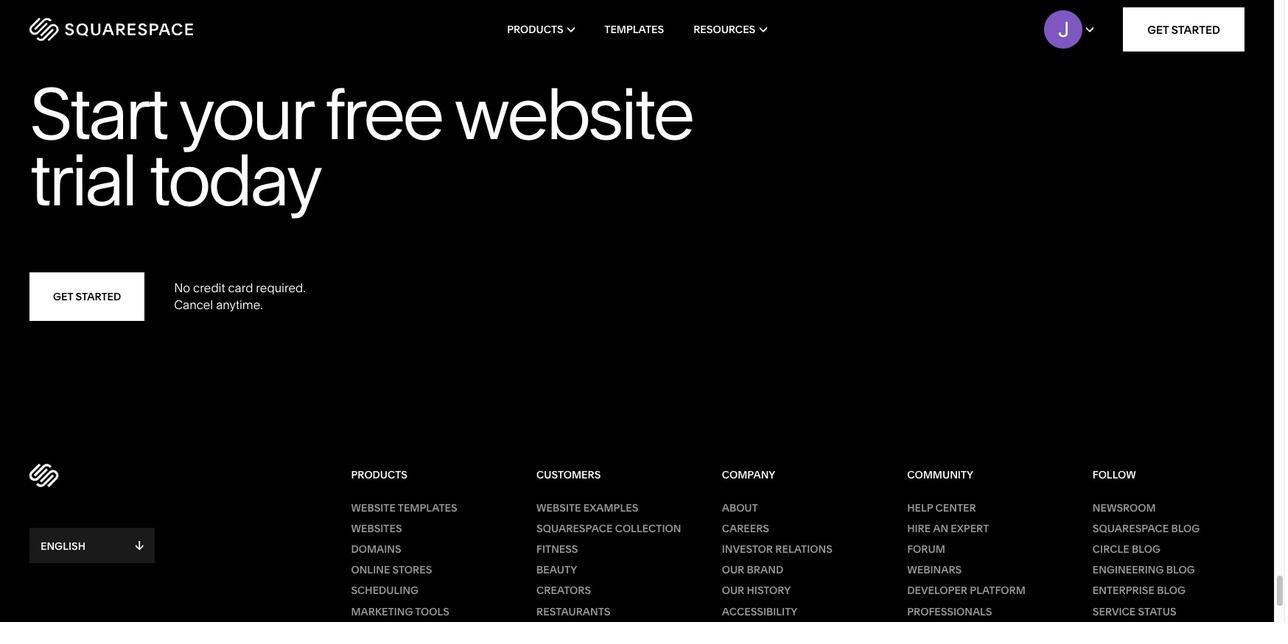 Task type: vqa. For each thing, say whether or not it's contained in the screenshot.
'HOW' related to How much does an extension cost?
no



Task type: describe. For each thing, give the bounding box(es) containing it.
websites
[[351, 523, 402, 536]]

careers
[[722, 523, 770, 536]]

center
[[936, 502, 977, 515]]

stores
[[393, 564, 432, 577]]

investor
[[722, 543, 773, 557]]

developer
[[908, 585, 968, 598]]

1 horizontal spatial templates
[[605, 23, 664, 36]]

blog for circle blog
[[1132, 543, 1161, 557]]

webinars
[[908, 564, 962, 577]]

websites link
[[351, 523, 503, 536]]

status
[[1139, 606, 1177, 619]]

accessibility link
[[722, 606, 874, 619]]

enterprise
[[1093, 585, 1155, 598]]

domains
[[351, 543, 402, 557]]

1 squarespace logo link from the top
[[29, 18, 273, 41]]

platform
[[970, 585, 1026, 598]]

help center link
[[908, 502, 1060, 515]]

squarespace blog
[[1093, 523, 1200, 536]]

today
[[149, 136, 320, 224]]

enterprise blog link
[[1093, 585, 1245, 598]]

0 horizontal spatial products
[[351, 469, 408, 482]]

restaurants
[[537, 606, 611, 619]]

online
[[351, 564, 390, 577]]

our brand link
[[722, 564, 874, 578]]

beauty link
[[537, 564, 689, 578]]

marketing tools link
[[351, 606, 503, 619]]

trial
[[29, 136, 135, 224]]

english
[[41, 540, 85, 553]]

developer platform link
[[908, 585, 1060, 598]]

our for our history
[[722, 585, 745, 598]]

engineering
[[1093, 564, 1165, 577]]

website
[[454, 70, 692, 158]]

restaurants link
[[537, 606, 689, 619]]

get started link
[[1124, 7, 1245, 52]]

cancel
[[174, 298, 213, 312]]

no credit card required. cancel anytime.
[[174, 281, 306, 312]]

newsroom
[[1093, 502, 1156, 515]]

products button
[[507, 0, 575, 59]]

↓
[[135, 539, 144, 553]]

website for website templates
[[351, 502, 396, 515]]

hire an expert link
[[908, 523, 1060, 536]]

squarespace blog link
[[1093, 523, 1245, 536]]

squarespace for circle blog
[[1093, 523, 1169, 536]]

scheduling
[[351, 585, 419, 598]]

blog for enterprise blog
[[1158, 585, 1186, 598]]

service status
[[1093, 606, 1177, 619]]

company
[[722, 469, 776, 482]]

get started link
[[29, 272, 145, 321]]

our brand
[[722, 564, 784, 577]]

squarespace collection link
[[537, 523, 689, 536]]

careers link
[[722, 523, 874, 536]]

service
[[1093, 606, 1136, 619]]

anytime.
[[216, 298, 263, 312]]

about
[[722, 502, 758, 515]]

service status link
[[1093, 606, 1245, 619]]

free
[[325, 70, 442, 158]]

hire an expert
[[908, 523, 990, 536]]

creators link
[[537, 585, 689, 598]]

your
[[179, 70, 311, 158]]

squarespace collection
[[537, 523, 682, 536]]

help center
[[908, 502, 977, 515]]

our for our brand
[[722, 564, 745, 577]]

credit
[[193, 281, 225, 296]]

2 squarespace logo link from the top
[[29, 461, 351, 491]]

tools
[[415, 606, 450, 619]]

engineering blog link
[[1093, 564, 1245, 578]]

webinars link
[[908, 564, 1060, 578]]

forum link
[[908, 543, 1060, 557]]

help
[[908, 502, 934, 515]]

scheduling link
[[351, 585, 503, 598]]

domains link
[[351, 543, 503, 557]]

circle blog
[[1093, 543, 1161, 557]]

2 squarespace logo image from the top
[[29, 464, 59, 488]]

professionals link
[[908, 606, 1060, 619]]

follow
[[1093, 469, 1137, 482]]

engineering blog
[[1093, 564, 1196, 577]]



Task type: locate. For each thing, give the bounding box(es) containing it.
get started
[[1148, 22, 1221, 36]]

get for get started
[[53, 290, 73, 303]]

1 website from the left
[[351, 502, 396, 515]]

an
[[933, 523, 949, 536]]

get started
[[53, 290, 121, 303]]

about link
[[722, 502, 874, 515]]

0 vertical spatial squarespace logo link
[[29, 18, 273, 41]]

1 vertical spatial squarespace logo link
[[29, 461, 351, 491]]

newsroom link
[[1093, 502, 1245, 515]]

blog inside squarespace blog link
[[1172, 523, 1200, 536]]

investor relations
[[722, 543, 833, 557]]

1 vertical spatial products
[[351, 469, 408, 482]]

accessibility
[[722, 606, 798, 619]]

examples
[[584, 502, 639, 515]]

website for website examples
[[537, 502, 581, 515]]

1 horizontal spatial website
[[537, 502, 581, 515]]

card
[[228, 281, 253, 296]]

blog for squarespace blog
[[1172, 523, 1200, 536]]

no
[[174, 281, 190, 296]]

2 squarespace from the left
[[1093, 523, 1169, 536]]

0 vertical spatial squarespace logo image
[[29, 18, 193, 41]]

blog down engineering blog link
[[1158, 585, 1186, 598]]

get for get started
[[1148, 22, 1169, 36]]

circle blog link
[[1093, 543, 1245, 557]]

squarespace logo link
[[29, 18, 273, 41], [29, 461, 351, 491]]

templates link
[[605, 0, 664, 59]]

circle
[[1093, 543, 1130, 557]]

collection
[[615, 523, 682, 536]]

0 horizontal spatial squarespace
[[537, 523, 613, 536]]

our history
[[722, 585, 791, 598]]

1 horizontal spatial products
[[507, 23, 564, 36]]

fitness
[[537, 543, 578, 557]]

our down our brand
[[722, 585, 745, 598]]

history
[[747, 585, 791, 598]]

website up websites
[[351, 502, 396, 515]]

1 squarespace from the left
[[537, 523, 613, 536]]

get left 'started'
[[53, 290, 73, 303]]

online stores link
[[351, 564, 503, 578]]

0 vertical spatial get
[[1148, 22, 1169, 36]]

0 horizontal spatial templates
[[398, 502, 458, 515]]

hire
[[908, 523, 931, 536]]

1 horizontal spatial squarespace
[[1093, 523, 1169, 536]]

marketing
[[351, 606, 413, 619]]

squarespace logo image
[[29, 18, 193, 41], [29, 464, 59, 488]]

beauty
[[537, 564, 577, 577]]

started
[[76, 290, 121, 303]]

0 horizontal spatial get
[[53, 290, 73, 303]]

get left started
[[1148, 22, 1169, 36]]

developer platform
[[908, 585, 1026, 598]]

required.
[[256, 281, 306, 296]]

website examples
[[537, 502, 639, 515]]

products
[[507, 23, 564, 36], [351, 469, 408, 482]]

started
[[1172, 22, 1221, 36]]

1 vertical spatial get
[[53, 290, 73, 303]]

squarespace down "website examples" at the bottom of page
[[537, 523, 613, 536]]

products inside button
[[507, 23, 564, 36]]

creators
[[537, 585, 591, 598]]

fitness link
[[537, 543, 689, 557]]

blog down 'circle blog' link
[[1167, 564, 1196, 577]]

0 vertical spatial products
[[507, 23, 564, 36]]

0 horizontal spatial website
[[351, 502, 396, 515]]

website
[[351, 502, 396, 515], [537, 502, 581, 515]]

blog for engineering blog
[[1167, 564, 1196, 577]]

1 vertical spatial templates
[[398, 502, 458, 515]]

website inside 'website examples' link
[[537, 502, 581, 515]]

our down investor
[[722, 564, 745, 577]]

get
[[1148, 22, 1169, 36], [53, 290, 73, 303]]

blog inside engineering blog link
[[1167, 564, 1196, 577]]

website inside 'website templates' link
[[351, 502, 396, 515]]

expert
[[951, 523, 990, 536]]

blog down squarespace blog
[[1132, 543, 1161, 557]]

investor relations link
[[722, 543, 874, 557]]

website templates
[[351, 502, 458, 515]]

blog down newsroom link
[[1172, 523, 1200, 536]]

squarespace
[[537, 523, 613, 536], [1093, 523, 1169, 536]]

blog inside 'circle blog' link
[[1132, 543, 1161, 557]]

0 vertical spatial our
[[722, 564, 745, 577]]

enterprise blog
[[1093, 585, 1186, 598]]

1 vertical spatial squarespace logo image
[[29, 464, 59, 488]]

customers
[[537, 469, 601, 482]]

squarespace up the circle blog
[[1093, 523, 1169, 536]]

community
[[908, 469, 974, 482]]

resources
[[694, 23, 756, 36]]

marketing tools
[[351, 606, 450, 619]]

blog inside enterprise blog link
[[1158, 585, 1186, 598]]

1 horizontal spatial get
[[1148, 22, 1169, 36]]

templates
[[605, 23, 664, 36], [398, 502, 458, 515]]

start your free website trial today
[[29, 70, 692, 224]]

2 our from the top
[[722, 585, 745, 598]]

1 squarespace logo image from the top
[[29, 18, 193, 41]]

website down "customers"
[[537, 502, 581, 515]]

1 vertical spatial our
[[722, 585, 745, 598]]

0 vertical spatial templates
[[605, 23, 664, 36]]

brand
[[747, 564, 784, 577]]

relations
[[776, 543, 833, 557]]

squarespace for fitness
[[537, 523, 613, 536]]

website examples link
[[537, 502, 689, 515]]

resources button
[[694, 0, 767, 59]]

website templates link
[[351, 502, 503, 515]]

2 website from the left
[[537, 502, 581, 515]]

professionals
[[908, 606, 993, 619]]

1 our from the top
[[722, 564, 745, 577]]

our history link
[[722, 585, 874, 598]]



